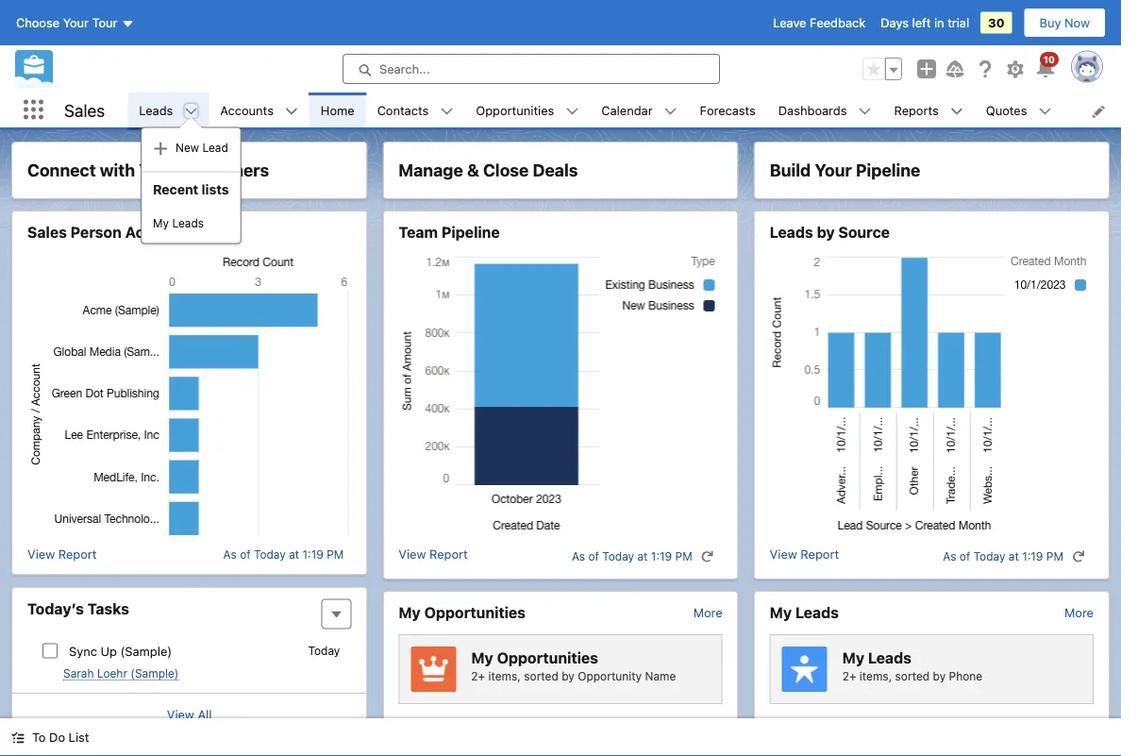 Task type: locate. For each thing, give the bounding box(es) containing it.
sorted inside my opportunities 2+ items, sorted by opportunity name
[[524, 669, 559, 683]]

by for manage & close deals
[[562, 669, 575, 683]]

up
[[100, 644, 117, 658]]

0 vertical spatial (sample)
[[120, 644, 172, 658]]

1:​19 for build your pipeline
[[1022, 549, 1043, 563]]

opportunities for my opportunities 2+ items, sorted by opportunity name
[[497, 649, 598, 667]]

more link
[[693, 605, 723, 619], [1065, 605, 1094, 619]]

pipeline down reports 'link'
[[856, 160, 921, 180]]

view report link for deals
[[399, 545, 468, 567]]

1 horizontal spatial items,
[[860, 669, 892, 683]]

text default image
[[566, 105, 579, 118], [664, 105, 677, 118], [950, 105, 963, 118], [1039, 105, 1052, 118], [153, 141, 168, 156], [701, 550, 714, 563], [1072, 550, 1085, 563]]

as of today at 1:​19 pm
[[223, 547, 344, 560], [572, 549, 692, 563], [943, 549, 1064, 563]]

text default image inside dashboards list item
[[858, 105, 872, 118]]

loehr
[[97, 666, 127, 680]]

by inside my leads 2+ items, sorted by phone
[[933, 669, 946, 683]]

text default image inside contacts list item
[[440, 105, 453, 118]]

of for manage & close deals
[[588, 549, 599, 563]]

view for build your pipeline
[[770, 546, 797, 561]]

1 horizontal spatial more link
[[1065, 605, 1094, 619]]

steele
[[823, 720, 869, 738]]

2 horizontal spatial report
[[801, 546, 839, 561]]

show more my opportunities records element
[[693, 605, 723, 619]]

0 horizontal spatial pipeline
[[442, 223, 500, 241]]

text default image for dashboards
[[858, 105, 872, 118]]

2 view report from the left
[[399, 546, 468, 561]]

1:​19 for manage & close deals
[[651, 549, 672, 563]]

1 vertical spatial opportunities
[[424, 604, 526, 622]]

2 horizontal spatial at
[[1009, 549, 1019, 563]]

0 horizontal spatial 2+
[[471, 669, 485, 683]]

0 horizontal spatial more link
[[693, 605, 723, 619]]

1 horizontal spatial of
[[588, 549, 599, 563]]

lead
[[202, 141, 228, 154]]

1 horizontal spatial view report
[[399, 546, 468, 561]]

home
[[321, 103, 355, 117]]

0 vertical spatial sales
[[64, 100, 105, 120]]

at
[[289, 547, 299, 560], [638, 549, 648, 563], [1009, 549, 1019, 563]]

0 horizontal spatial view report link
[[27, 545, 97, 563]]

1 horizontal spatial view report link
[[399, 545, 468, 567]]

1 horizontal spatial sorted
[[895, 669, 930, 683]]

2 items, from the left
[[860, 669, 892, 683]]

quotes
[[986, 103, 1027, 117]]

1 horizontal spatial by
[[817, 223, 835, 241]]

choose your tour
[[16, 16, 118, 30]]

2+ inside my opportunities 2+ items, sorted by opportunity name
[[471, 669, 485, 683]]

opportunities
[[476, 103, 554, 117], [424, 604, 526, 622], [497, 649, 598, 667]]

text default image right reports
[[950, 105, 963, 118]]

2+ for &
[[471, 669, 485, 683]]

as of today at 1:​19 pm for manage & close deals
[[572, 549, 692, 563]]

2 vertical spatial opportunities
[[497, 649, 598, 667]]

leave
[[773, 16, 807, 30]]

items, inside my opportunities 2+ items, sorted by opportunity name
[[488, 669, 521, 683]]

1 horizontal spatial 1:​19
[[651, 549, 672, 563]]

1 horizontal spatial pm
[[675, 549, 692, 563]]

sales for sales person activity
[[27, 223, 67, 241]]

your inside 'choose your tour' 'dropdown button'
[[63, 16, 89, 30]]

1 horizontal spatial as of today at 1:​19 pm
[[572, 549, 692, 563]]

recent lists list item
[[128, 92, 241, 244]]

pipeline right "team"
[[442, 223, 500, 241]]

sync up (sample) sarah loehr (sample)
[[63, 644, 179, 680]]

text default image inside new lead link
[[153, 141, 168, 156]]

pm
[[327, 547, 344, 560], [675, 549, 692, 563], [1047, 549, 1064, 563]]

today
[[254, 547, 286, 560], [602, 549, 634, 563], [974, 549, 1006, 563], [308, 644, 340, 657]]

your left tour
[[63, 16, 89, 30]]

new lead
[[176, 141, 228, 154]]

by inside my opportunities 2+ items, sorted by opportunity name
[[562, 669, 575, 683]]

contacts link
[[366, 92, 440, 127]]

0 vertical spatial opportunities
[[476, 103, 554, 117]]

0 horizontal spatial items,
[[488, 669, 521, 683]]

sarah
[[63, 666, 94, 680]]

0 horizontal spatial more
[[693, 605, 723, 619]]

1 more from the left
[[693, 605, 723, 619]]

my opportunities link
[[399, 603, 526, 622]]

my leads inside recent lists list item
[[153, 217, 204, 230]]

1 horizontal spatial my leads link
[[770, 603, 839, 622]]

3 report from the left
[[801, 546, 839, 561]]

30
[[988, 16, 1005, 30]]

accounts list item
[[209, 92, 309, 127]]

2 vertical spatial (sample)
[[873, 720, 940, 738]]

of for build your pipeline
[[960, 549, 971, 563]]

1:​19
[[303, 547, 324, 560], [651, 549, 672, 563], [1022, 549, 1043, 563]]

1 horizontal spatial 2+
[[843, 669, 856, 683]]

manage
[[399, 160, 463, 180]]

reports list item
[[883, 92, 975, 127]]

(sample)
[[120, 644, 172, 658], [131, 666, 179, 680], [873, 720, 940, 738]]

choose your tour button
[[15, 8, 135, 38]]

calendar link
[[590, 92, 664, 127]]

by left phone
[[933, 669, 946, 683]]

your right build
[[815, 160, 852, 180]]

text default image right quotes
[[1039, 105, 1052, 118]]

sorted for close
[[524, 669, 559, 683]]

10
[[1044, 54, 1055, 65]]

0 horizontal spatial your
[[63, 16, 89, 30]]

0 horizontal spatial my leads
[[153, 217, 204, 230]]

with
[[100, 160, 135, 180]]

text default image
[[184, 105, 198, 118], [285, 105, 298, 118], [440, 105, 453, 118], [858, 105, 872, 118], [11, 731, 25, 744]]

your up recent
[[139, 160, 176, 180]]

john steele (sample)
[[783, 720, 940, 738]]

2 sorted from the left
[[895, 669, 930, 683]]

text default image inside quotes list item
[[1039, 105, 1052, 118]]

2+ up steele
[[843, 669, 856, 683]]

at for manage & close deals
[[638, 549, 648, 563]]

1 horizontal spatial as
[[572, 549, 585, 563]]

text default image inside recent lists list item
[[184, 105, 198, 118]]

items,
[[488, 669, 521, 683], [860, 669, 892, 683]]

text default image left calendar "link"
[[566, 105, 579, 118]]

sales up connect
[[64, 100, 105, 120]]

sorted left opportunity
[[524, 669, 559, 683]]

2 horizontal spatial as
[[943, 549, 957, 563]]

my inside recent lists list item
[[153, 217, 169, 230]]

sync
[[69, 644, 97, 658]]

as
[[223, 547, 237, 560], [572, 549, 585, 563], [943, 549, 957, 563]]

0 horizontal spatial my leads link
[[142, 207, 240, 239]]

choose
[[16, 16, 60, 30]]

(sample) down the sync up (sample) link on the left of the page
[[131, 666, 179, 680]]

2 more link from the left
[[1065, 605, 1094, 619]]

2+ inside my leads 2+ items, sorted by phone
[[843, 669, 856, 683]]

2+ down my opportunities
[[471, 669, 485, 683]]

2 view report link from the left
[[399, 545, 468, 567]]

2+
[[471, 669, 485, 683], [843, 669, 856, 683]]

2 horizontal spatial view report link
[[770, 545, 839, 567]]

0 vertical spatial my leads
[[153, 217, 204, 230]]

1 view report link from the left
[[27, 545, 97, 563]]

(sample) up the sarah loehr (sample) link
[[120, 644, 172, 658]]

more
[[693, 605, 723, 619], [1065, 605, 1094, 619]]

buy now
[[1040, 16, 1090, 30]]

customers
[[180, 160, 269, 180]]

of
[[240, 547, 251, 560], [588, 549, 599, 563], [960, 549, 971, 563]]

text default image right contacts
[[440, 105, 453, 118]]

left
[[912, 16, 931, 30]]

sorted inside my leads 2+ items, sorted by phone
[[895, 669, 930, 683]]

0 vertical spatial pipeline
[[856, 160, 921, 180]]

report
[[58, 546, 97, 561], [430, 546, 468, 561], [801, 546, 839, 561]]

by left opportunity
[[562, 669, 575, 683]]

activity
[[125, 223, 181, 241]]

to
[[32, 730, 46, 744]]

accounts link
[[209, 92, 285, 127]]

0 horizontal spatial sorted
[[524, 669, 559, 683]]

items, for pipeline
[[860, 669, 892, 683]]

quotes list item
[[975, 92, 1063, 127]]

1 2+ from the left
[[471, 669, 485, 683]]

text default image left to
[[11, 731, 25, 744]]

text default image up new lead link
[[184, 105, 198, 118]]

1 horizontal spatial at
[[638, 549, 648, 563]]

my leads link
[[142, 207, 240, 239], [770, 603, 839, 622]]

2 horizontal spatial 1:​19
[[1022, 549, 1043, 563]]

text default image left reports 'link'
[[858, 105, 872, 118]]

1 horizontal spatial my leads
[[770, 604, 839, 622]]

text default image right accounts
[[285, 105, 298, 118]]

1 vertical spatial pipeline
[[442, 223, 500, 241]]

items, for close
[[488, 669, 521, 683]]

opportunities inside 'list item'
[[476, 103, 554, 117]]

0 horizontal spatial by
[[562, 669, 575, 683]]

more for build your pipeline
[[1065, 605, 1094, 619]]

team
[[399, 223, 438, 241]]

your for build
[[815, 160, 852, 180]]

pm for manage
[[675, 549, 692, 563]]

text default image up show more my opportunities records element
[[701, 550, 714, 563]]

2 2+ from the left
[[843, 669, 856, 683]]

items, inside my leads 2+ items, sorted by phone
[[860, 669, 892, 683]]

days
[[881, 16, 909, 30]]

1 sorted from the left
[[524, 669, 559, 683]]

view report
[[27, 546, 97, 561], [399, 546, 468, 561], [770, 546, 839, 561]]

text default image inside "reports" list item
[[950, 105, 963, 118]]

2 horizontal spatial of
[[960, 549, 971, 563]]

quotes link
[[975, 92, 1039, 127]]

1 more link from the left
[[693, 605, 723, 619]]

1 horizontal spatial pipeline
[[856, 160, 921, 180]]

connect
[[27, 160, 96, 180]]

2 horizontal spatial as of today at 1:​19 pm
[[943, 549, 1064, 563]]

0 horizontal spatial report
[[58, 546, 97, 561]]

items, up john steele (sample)
[[860, 669, 892, 683]]

today's tasks
[[27, 599, 129, 617]]

sales
[[64, 100, 105, 120], [27, 223, 67, 241]]

1 horizontal spatial more
[[1065, 605, 1094, 619]]

sorted left phone
[[895, 669, 930, 683]]

sales person activity
[[27, 223, 181, 241]]

deals
[[533, 160, 578, 180]]

1 view report from the left
[[27, 546, 97, 561]]

pipeline
[[856, 160, 921, 180], [442, 223, 500, 241]]

dashboards list item
[[767, 92, 883, 127]]

2 horizontal spatial by
[[933, 669, 946, 683]]

as for build your pipeline
[[943, 549, 957, 563]]

new lead link
[[142, 131, 240, 164]]

text default image up the connect with your customers at the left top of page
[[153, 141, 168, 156]]

2 report from the left
[[430, 546, 468, 561]]

lists
[[202, 182, 229, 197]]

1 vertical spatial my leads link
[[770, 603, 839, 622]]

1 vertical spatial sales
[[27, 223, 67, 241]]

2 horizontal spatial pm
[[1047, 549, 1064, 563]]

2 more from the left
[[1065, 605, 1094, 619]]

by
[[817, 223, 835, 241], [562, 669, 575, 683], [933, 669, 946, 683]]

1 vertical spatial my leads
[[770, 604, 839, 622]]

leave feedback link
[[773, 16, 866, 30]]

sorted
[[524, 669, 559, 683], [895, 669, 930, 683]]

tour
[[92, 16, 118, 30]]

1 horizontal spatial report
[[430, 546, 468, 561]]

(sample) right steele
[[873, 720, 940, 738]]

sales left person
[[27, 223, 67, 241]]

1 items, from the left
[[488, 669, 521, 683]]

my opportunities 2+ items, sorted by opportunity name
[[471, 649, 676, 683]]

by left source on the right top of the page
[[817, 223, 835, 241]]

opportunities inside my opportunities 2+ items, sorted by opportunity name
[[497, 649, 598, 667]]

text default image right calendar
[[664, 105, 677, 118]]

10 button
[[1034, 52, 1059, 80]]

text default image inside the "accounts" list item
[[285, 105, 298, 118]]

0 horizontal spatial view report
[[27, 546, 97, 561]]

2 horizontal spatial your
[[815, 160, 852, 180]]

name
[[645, 669, 676, 683]]

to do list button
[[0, 718, 100, 756]]

recent
[[153, 182, 198, 197]]

group
[[863, 58, 902, 80]]

2+ for your
[[843, 669, 856, 683]]

tasks
[[87, 599, 129, 617]]

items, down my opportunities
[[488, 669, 521, 683]]

recent lists list
[[128, 92, 1121, 244]]

2 horizontal spatial view report
[[770, 546, 839, 561]]

recent lists
[[153, 182, 229, 197]]

1 report from the left
[[58, 546, 97, 561]]



Task type: describe. For each thing, give the bounding box(es) containing it.
john steele (sample) link
[[783, 717, 1081, 756]]

search...
[[379, 62, 430, 76]]

calendar
[[601, 103, 653, 117]]

as of today at 1:​19 pm for build your pipeline
[[943, 549, 1064, 563]]

my leads for bottommost my leads link
[[770, 604, 839, 622]]

trial
[[948, 16, 969, 30]]

report for customers
[[58, 546, 97, 561]]

3 view report link from the left
[[770, 545, 839, 567]]

forecasts
[[700, 103, 756, 117]]

more for manage & close deals
[[693, 605, 723, 619]]

as for manage & close deals
[[572, 549, 585, 563]]

in
[[934, 16, 944, 30]]

team pipeline
[[399, 223, 500, 241]]

1 horizontal spatial your
[[139, 160, 176, 180]]

text default image inside to do list "button"
[[11, 731, 25, 744]]

leads link
[[128, 92, 184, 127]]

view all
[[167, 707, 212, 721]]

accounts
[[220, 103, 274, 117]]

more link for manage & close deals
[[693, 605, 723, 619]]

0 horizontal spatial pm
[[327, 547, 344, 560]]

dashboards link
[[767, 92, 858, 127]]

0 horizontal spatial as
[[223, 547, 237, 560]]

my inside my leads 2+ items, sorted by phone
[[843, 649, 865, 667]]

3 view report from the left
[[770, 546, 839, 561]]

your for choose
[[63, 16, 89, 30]]

view for manage & close deals
[[399, 546, 426, 561]]

0 horizontal spatial at
[[289, 547, 299, 560]]

search... button
[[343, 54, 720, 84]]

0 horizontal spatial of
[[240, 547, 251, 560]]

days left in trial
[[881, 16, 969, 30]]

text default image for contacts
[[440, 105, 453, 118]]

0 vertical spatial my leads link
[[142, 207, 240, 239]]

today's
[[27, 599, 84, 617]]

(sample) for john steele (sample)
[[873, 720, 940, 738]]

opportunities list item
[[465, 92, 590, 127]]

close
[[483, 160, 529, 180]]

(sample) for sync up (sample) sarah loehr (sample)
[[120, 644, 172, 658]]

person
[[71, 223, 122, 241]]

view all link
[[167, 707, 212, 721]]

0 horizontal spatial 1:​19
[[303, 547, 324, 560]]

sarah loehr (sample) link
[[63, 666, 179, 681]]

my inside my opportunities 2+ items, sorted by opportunity name
[[471, 649, 493, 667]]

reports link
[[883, 92, 950, 127]]

more link for build your pipeline
[[1065, 605, 1094, 619]]

to do list
[[32, 730, 89, 744]]

text default image for accounts
[[285, 105, 298, 118]]

my opportunities
[[399, 604, 526, 622]]

build your pipeline
[[770, 160, 921, 180]]

manage & close deals
[[399, 160, 578, 180]]

all
[[198, 707, 212, 721]]

leave feedback
[[773, 16, 866, 30]]

view report link for customers
[[27, 545, 97, 563]]

forecasts link
[[689, 92, 767, 127]]

my leads 2+ items, sorted by phone
[[843, 649, 983, 683]]

my leads for the top my leads link
[[153, 217, 204, 230]]

connect with your customers
[[27, 160, 269, 180]]

contacts
[[377, 103, 429, 117]]

reports
[[894, 103, 939, 117]]

list
[[69, 730, 89, 744]]

at for build your pipeline
[[1009, 549, 1019, 563]]

opportunities for my opportunities
[[424, 604, 526, 622]]

dashboards
[[778, 103, 847, 117]]

leads by source
[[770, 223, 890, 241]]

text default image inside opportunities 'list item'
[[566, 105, 579, 118]]

phone
[[949, 669, 983, 683]]

by for build your pipeline
[[933, 669, 946, 683]]

buy now button
[[1024, 8, 1106, 38]]

new
[[176, 141, 199, 154]]

pm for build
[[1047, 549, 1064, 563]]

view for connect with your customers
[[27, 546, 55, 561]]

show more my leads records element
[[1065, 605, 1094, 619]]

text default image up the show more my leads records element
[[1072, 550, 1085, 563]]

do
[[49, 730, 65, 744]]

report for deals
[[430, 546, 468, 561]]

0 horizontal spatial as of today at 1:​19 pm
[[223, 547, 344, 560]]

build
[[770, 160, 811, 180]]

feedback
[[810, 16, 866, 30]]

sync up (sample) link
[[69, 644, 172, 658]]

leads inside my leads 2+ items, sorted by phone
[[868, 649, 912, 667]]

now
[[1065, 16, 1090, 30]]

text default image inside calendar list item
[[664, 105, 677, 118]]

1 vertical spatial (sample)
[[131, 666, 179, 680]]

home link
[[309, 92, 366, 127]]

view report for deals
[[399, 546, 468, 561]]

buy
[[1040, 16, 1061, 30]]

sorted for pipeline
[[895, 669, 930, 683]]

view report for customers
[[27, 546, 97, 561]]

opportunity
[[578, 669, 642, 683]]

contacts list item
[[366, 92, 465, 127]]

source
[[838, 223, 890, 241]]

john
[[783, 720, 819, 738]]

calendar list item
[[590, 92, 689, 127]]

&
[[467, 160, 479, 180]]

sales for sales
[[64, 100, 105, 120]]

opportunities link
[[465, 92, 566, 127]]



Task type: vqa. For each thing, say whether or not it's contained in the screenshot.
$105,000.00
no



